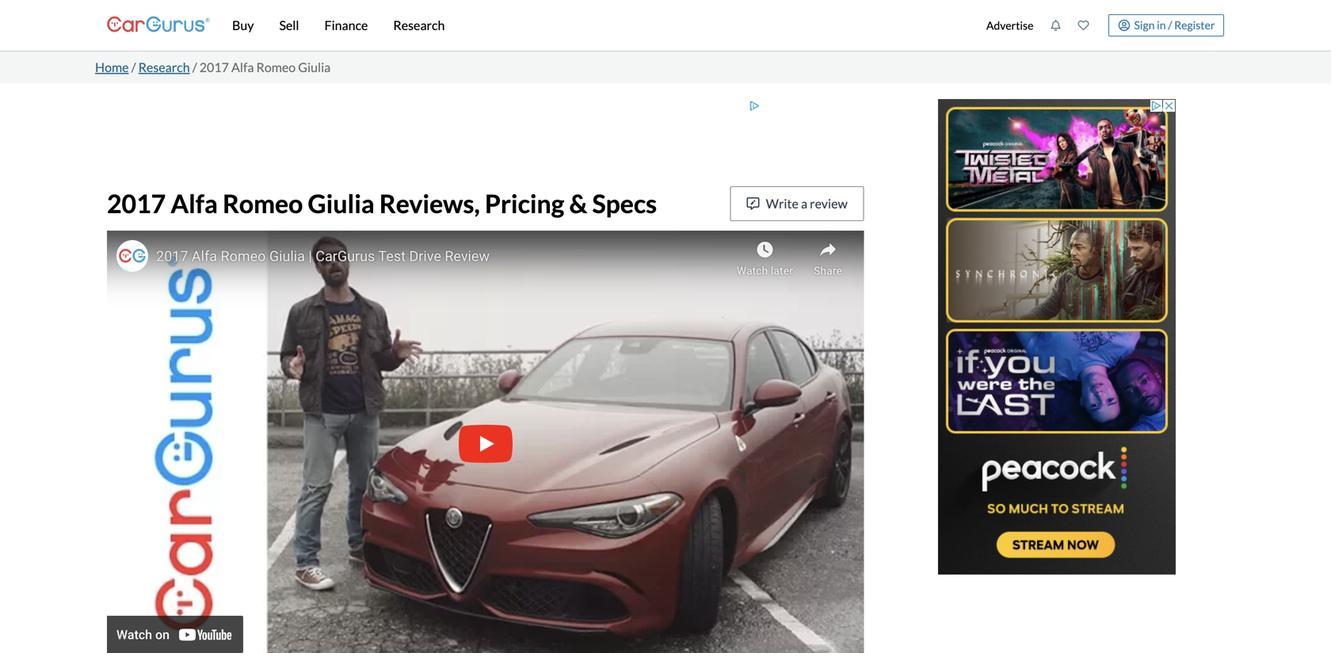 Task type: vqa. For each thing, say whether or not it's contained in the screenshot.
Giulia
yes



Task type: locate. For each thing, give the bounding box(es) containing it.
giulia
[[298, 59, 331, 75], [308, 188, 375, 219]]

1 horizontal spatial alfa
[[231, 59, 254, 75]]

/ right the home link
[[131, 59, 136, 75]]

/ right research link
[[192, 59, 197, 75]]

research
[[393, 17, 445, 33], [138, 59, 190, 75]]

1 advertisement region from the left
[[197, 99, 774, 170]]

advertisement region
[[197, 99, 774, 170], [938, 99, 1176, 575]]

0 vertical spatial research
[[393, 17, 445, 33]]

research down 'cargurus logo homepage link'
[[138, 59, 190, 75]]

cargurus logo homepage link image
[[107, 3, 210, 48]]

sell
[[279, 17, 299, 33]]

open notifications image
[[1050, 20, 1062, 31]]

1 horizontal spatial research
[[393, 17, 445, 33]]

2 horizontal spatial /
[[1168, 18, 1172, 32]]

sell button
[[267, 0, 312, 51]]

0 vertical spatial giulia
[[298, 59, 331, 75]]

2017 alfa romeo giulia reviews, pricing & specs
[[107, 188, 657, 219]]

sign
[[1134, 18, 1155, 32]]

0 vertical spatial 2017
[[200, 59, 229, 75]]

0 horizontal spatial research
[[138, 59, 190, 75]]

reviews,
[[379, 188, 480, 219]]

0 vertical spatial alfa
[[231, 59, 254, 75]]

finance button
[[312, 0, 381, 51]]

research right finance
[[393, 17, 445, 33]]

1 horizontal spatial advertisement region
[[938, 99, 1176, 575]]

romeo
[[256, 59, 296, 75], [223, 188, 303, 219]]

home / research / 2017 alfa romeo giulia
[[95, 59, 331, 75]]

write a review
[[766, 196, 848, 211]]

1 vertical spatial giulia
[[308, 188, 375, 219]]

/ right in at the right of page
[[1168, 18, 1172, 32]]

0 horizontal spatial advertisement region
[[197, 99, 774, 170]]

1 vertical spatial romeo
[[223, 188, 303, 219]]

research inside dropdown button
[[393, 17, 445, 33]]

advertise
[[987, 19, 1034, 32]]

review
[[810, 196, 848, 211]]

write
[[766, 196, 799, 211]]

write a review button
[[730, 186, 864, 221]]

alfa
[[231, 59, 254, 75], [171, 188, 218, 219]]

finance
[[325, 17, 368, 33]]

menu bar containing buy
[[210, 0, 978, 51]]

1 horizontal spatial 2017
[[200, 59, 229, 75]]

1 vertical spatial 2017
[[107, 188, 166, 219]]

1 vertical spatial alfa
[[171, 188, 218, 219]]

research button
[[381, 0, 458, 51]]

/
[[1168, 18, 1172, 32], [131, 59, 136, 75], [192, 59, 197, 75]]

/ inside menu item
[[1168, 18, 1172, 32]]

menu
[[978, 3, 1224, 48]]

comment alt edit image
[[747, 197, 760, 210]]

sign in / register
[[1134, 18, 1215, 32]]

0 horizontal spatial 2017
[[107, 188, 166, 219]]

menu bar
[[210, 0, 978, 51]]

2 advertisement region from the left
[[938, 99, 1176, 575]]

2017
[[200, 59, 229, 75], [107, 188, 166, 219]]



Task type: describe. For each thing, give the bounding box(es) containing it.
a
[[801, 196, 808, 211]]

1 horizontal spatial /
[[192, 59, 197, 75]]

research link
[[138, 59, 190, 75]]

buy
[[232, 17, 254, 33]]

0 horizontal spatial alfa
[[171, 188, 218, 219]]

in
[[1157, 18, 1166, 32]]

&
[[569, 188, 587, 219]]

advertise link
[[978, 3, 1042, 48]]

menu containing sign in / register
[[978, 3, 1224, 48]]

buy button
[[220, 0, 267, 51]]

pricing
[[485, 188, 564, 219]]

cargurus logo homepage link link
[[107, 3, 210, 48]]

saved cars image
[[1078, 20, 1089, 31]]

1 vertical spatial research
[[138, 59, 190, 75]]

sign in / register link
[[1109, 14, 1224, 36]]

sign in / register menu item
[[1098, 14, 1224, 36]]

home link
[[95, 59, 129, 75]]

home
[[95, 59, 129, 75]]

specs
[[592, 188, 657, 219]]

user icon image
[[1118, 19, 1130, 31]]

0 vertical spatial romeo
[[256, 59, 296, 75]]

register
[[1175, 18, 1215, 32]]

0 horizontal spatial /
[[131, 59, 136, 75]]



